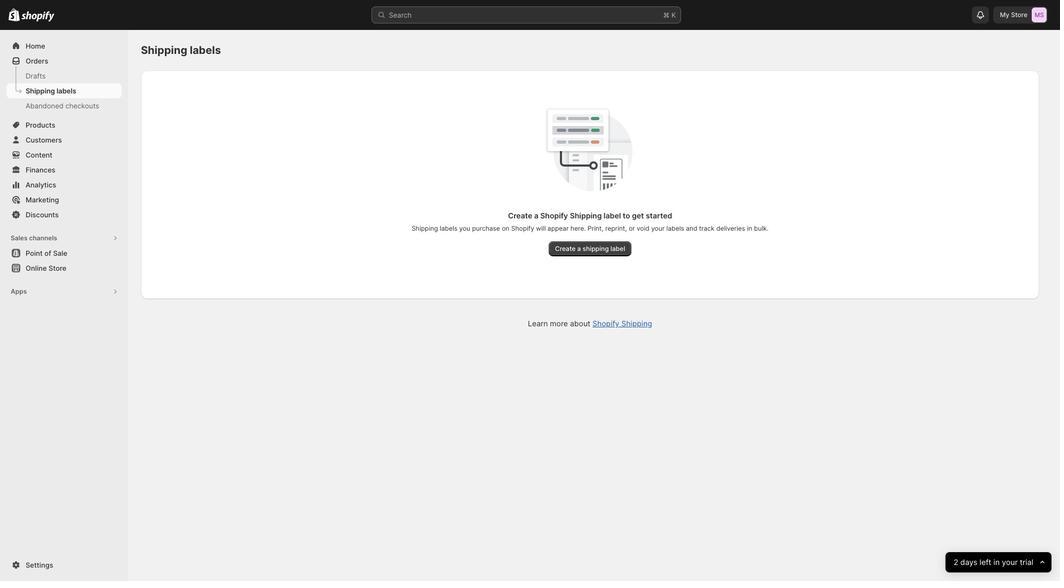 Task type: describe. For each thing, give the bounding box(es) containing it.
online
[[26, 264, 47, 272]]

learn
[[528, 319, 548, 328]]

orders link
[[6, 53, 122, 68]]

on
[[502, 224, 510, 232]]

1 vertical spatial label
[[611, 245, 626, 253]]

in inside create a shopify shipping label to get started shipping labels you purchase on shopify will appear here. print, reprint, or void your labels and track deliveries in bulk.
[[748, 224, 753, 232]]

sales channels
[[11, 234, 57, 242]]

will
[[536, 224, 546, 232]]

content
[[26, 151, 52, 159]]

settings link
[[6, 558, 122, 573]]

k
[[672, 11, 677, 19]]

abandoned checkouts
[[26, 101, 99, 110]]

marketing link
[[6, 192, 122, 207]]

shopify shipping link
[[593, 319, 653, 328]]

deliveries
[[717, 224, 746, 232]]

search
[[389, 11, 412, 19]]

marketing
[[26, 196, 59, 204]]

in inside dropdown button
[[994, 557, 1000, 567]]

shipping
[[583, 245, 609, 253]]

home
[[26, 42, 45, 50]]

0 horizontal spatial shipping labels
[[26, 87, 76, 95]]

appear
[[548, 224, 569, 232]]

trial
[[1021, 557, 1034, 567]]

shopify image
[[21, 11, 55, 22]]

content link
[[6, 147, 122, 162]]

apps button
[[6, 284, 122, 299]]

and
[[687, 224, 698, 232]]

sales
[[11, 234, 28, 242]]

2 days left in your trial
[[954, 557, 1034, 567]]

shipping labels link
[[6, 83, 122, 98]]

1 vertical spatial shopify
[[512, 224, 535, 232]]

customers
[[26, 136, 62, 144]]

create a shopify shipping label to get started shipping labels you purchase on shopify will appear here. print, reprint, or void your labels and track deliveries in bulk.
[[412, 211, 769, 232]]

your inside create a shopify shipping label to get started shipping labels you purchase on shopify will appear here. print, reprint, or void your labels and track deliveries in bulk.
[[652, 224, 665, 232]]

create for shopify
[[508, 211, 533, 220]]

reprint,
[[606, 224, 627, 232]]

a for shopify
[[535, 211, 539, 220]]

analytics link
[[6, 177, 122, 192]]

⌘ k
[[664, 11, 677, 19]]

online store
[[26, 264, 66, 272]]

abandoned
[[26, 101, 64, 110]]

here.
[[571, 224, 586, 232]]

left
[[980, 557, 992, 567]]

1 horizontal spatial shipping labels
[[141, 44, 221, 57]]

store for my store
[[1012, 11, 1028, 19]]

track
[[700, 224, 715, 232]]

my store image
[[1033, 7, 1048, 22]]



Task type: locate. For each thing, give the bounding box(es) containing it.
discounts
[[26, 210, 59, 219]]

store inside button
[[49, 264, 66, 272]]

bulk.
[[755, 224, 769, 232]]

2 vertical spatial shopify
[[593, 319, 620, 328]]

my
[[1001, 11, 1010, 19]]

a left shipping on the right top
[[578, 245, 581, 253]]

days
[[961, 557, 978, 567]]

sale
[[53, 249, 67, 257]]

a
[[535, 211, 539, 220], [578, 245, 581, 253]]

products link
[[6, 118, 122, 132]]

or
[[629, 224, 635, 232]]

discounts link
[[6, 207, 122, 222]]

settings
[[26, 561, 53, 569]]

purchase
[[472, 224, 500, 232]]

point
[[26, 249, 43, 257]]

started
[[646, 211, 673, 220]]

a inside create a shipping label link
[[578, 245, 581, 253]]

print,
[[588, 224, 604, 232]]

1 vertical spatial store
[[49, 264, 66, 272]]

store for online store
[[49, 264, 66, 272]]

1 horizontal spatial a
[[578, 245, 581, 253]]

in right left
[[994, 557, 1000, 567]]

shopify image
[[9, 8, 20, 21]]

point of sale link
[[6, 246, 122, 261]]

label down reprint,
[[611, 245, 626, 253]]

analytics
[[26, 181, 56, 189]]

home link
[[6, 38, 122, 53]]

1 horizontal spatial your
[[1003, 557, 1018, 567]]

your down started
[[652, 224, 665, 232]]

customers link
[[6, 132, 122, 147]]

sales channels button
[[6, 231, 122, 246]]

a inside create a shopify shipping label to get started shipping labels you purchase on shopify will appear here. print, reprint, or void your labels and track deliveries in bulk.
[[535, 211, 539, 220]]

shopify right on on the top left of page
[[512, 224, 535, 232]]

1 vertical spatial shipping labels
[[26, 87, 76, 95]]

⌘
[[664, 11, 670, 19]]

1 vertical spatial in
[[994, 557, 1000, 567]]

in
[[748, 224, 753, 232], [994, 557, 1000, 567]]

of
[[45, 249, 51, 257]]

store down the sale
[[49, 264, 66, 272]]

your left trial
[[1003, 557, 1018, 567]]

1 horizontal spatial store
[[1012, 11, 1028, 19]]

a for shipping
[[578, 245, 581, 253]]

you
[[460, 224, 471, 232]]

shopify right about
[[593, 319, 620, 328]]

1 horizontal spatial shopify
[[541, 211, 568, 220]]

channels
[[29, 234, 57, 242]]

0 vertical spatial shipping labels
[[141, 44, 221, 57]]

2 days left in your trial button
[[946, 552, 1052, 573]]

to
[[623, 211, 631, 220]]

0 horizontal spatial your
[[652, 224, 665, 232]]

online store link
[[6, 261, 122, 276]]

orders
[[26, 57, 48, 65]]

void
[[637, 224, 650, 232]]

0 vertical spatial in
[[748, 224, 753, 232]]

2
[[954, 557, 959, 567]]

labels
[[190, 44, 221, 57], [57, 87, 76, 95], [440, 224, 458, 232], [667, 224, 685, 232]]

label up reprint,
[[604, 211, 621, 220]]

online store button
[[0, 261, 128, 276]]

in left bulk.
[[748, 224, 753, 232]]

0 horizontal spatial store
[[49, 264, 66, 272]]

shipping
[[141, 44, 187, 57], [26, 87, 55, 95], [570, 211, 602, 220], [412, 224, 438, 232], [622, 319, 653, 328]]

create up on on the top left of page
[[508, 211, 533, 220]]

learn more about shopify shipping
[[528, 319, 653, 328]]

0 horizontal spatial shopify
[[512, 224, 535, 232]]

shipping labels
[[141, 44, 221, 57], [26, 87, 76, 95]]

create a shipping label
[[555, 245, 626, 253]]

create down the appear
[[555, 245, 576, 253]]

products
[[26, 121, 55, 129]]

get
[[632, 211, 644, 220]]

1 horizontal spatial create
[[555, 245, 576, 253]]

create for shipping
[[555, 245, 576, 253]]

2 horizontal spatial shopify
[[593, 319, 620, 328]]

1 vertical spatial create
[[555, 245, 576, 253]]

drafts
[[26, 72, 46, 80]]

apps
[[11, 287, 27, 295]]

a up "will"
[[535, 211, 539, 220]]

0 vertical spatial a
[[535, 211, 539, 220]]

0 vertical spatial shopify
[[541, 211, 568, 220]]

0 vertical spatial your
[[652, 224, 665, 232]]

1 vertical spatial your
[[1003, 557, 1018, 567]]

abandoned checkouts link
[[6, 98, 122, 113]]

point of sale
[[26, 249, 67, 257]]

drafts link
[[6, 68, 122, 83]]

1 vertical spatial a
[[578, 245, 581, 253]]

point of sale button
[[0, 246, 128, 261]]

1 horizontal spatial in
[[994, 557, 1000, 567]]

create inside create a shopify shipping label to get started shipping labels you purchase on shopify will appear here. print, reprint, or void your labels and track deliveries in bulk.
[[508, 211, 533, 220]]

your inside dropdown button
[[1003, 557, 1018, 567]]

create
[[508, 211, 533, 220], [555, 245, 576, 253]]

shopify
[[541, 211, 568, 220], [512, 224, 535, 232], [593, 319, 620, 328]]

0 horizontal spatial in
[[748, 224, 753, 232]]

about
[[570, 319, 591, 328]]

store
[[1012, 11, 1028, 19], [49, 264, 66, 272]]

more
[[550, 319, 568, 328]]

create a shipping label link
[[549, 241, 632, 256]]

0 horizontal spatial create
[[508, 211, 533, 220]]

checkouts
[[65, 101, 99, 110]]

0 horizontal spatial a
[[535, 211, 539, 220]]

0 vertical spatial label
[[604, 211, 621, 220]]

my store
[[1001, 11, 1028, 19]]

0 vertical spatial store
[[1012, 11, 1028, 19]]

label
[[604, 211, 621, 220], [611, 245, 626, 253]]

finances
[[26, 166, 55, 174]]

0 vertical spatial create
[[508, 211, 533, 220]]

your
[[652, 224, 665, 232], [1003, 557, 1018, 567]]

store right my at top
[[1012, 11, 1028, 19]]

label inside create a shopify shipping label to get started shipping labels you purchase on shopify will appear here. print, reprint, or void your labels and track deliveries in bulk.
[[604, 211, 621, 220]]

shopify up the appear
[[541, 211, 568, 220]]

finances link
[[6, 162, 122, 177]]



Task type: vqa. For each thing, say whether or not it's contained in the screenshot.
Changes
no



